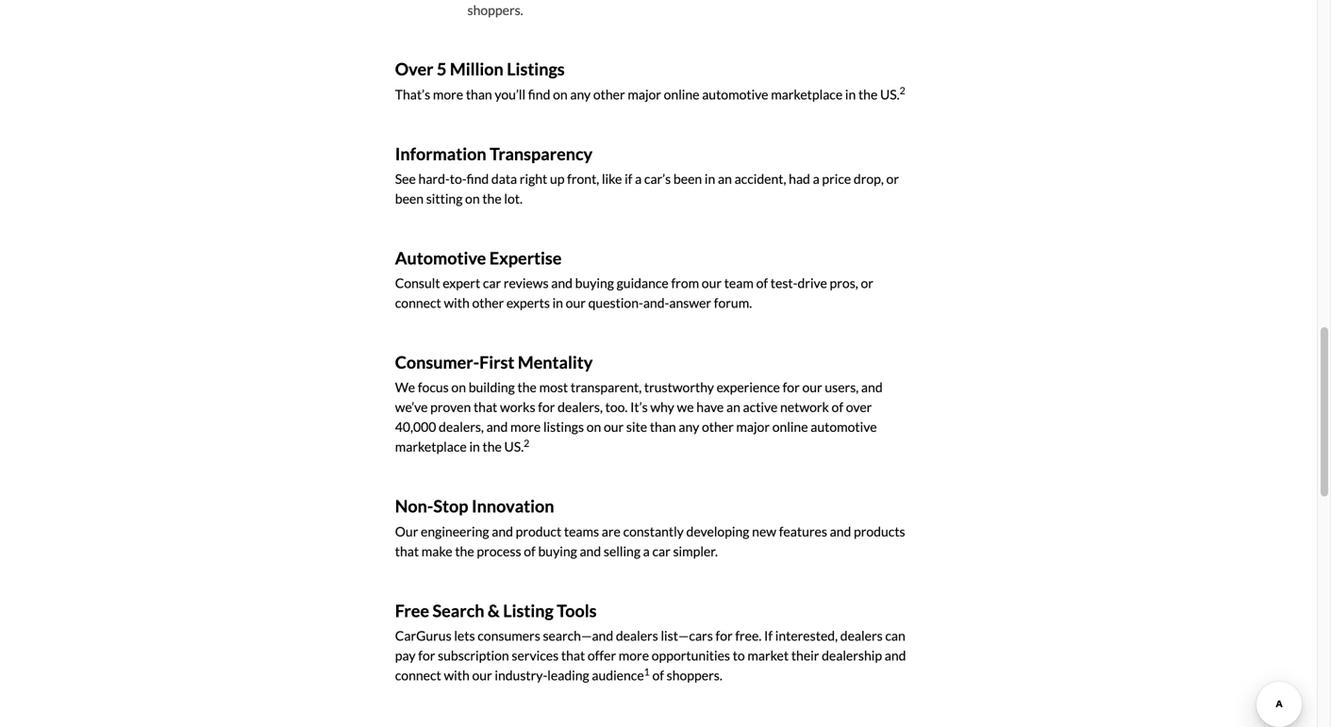 Task type: describe. For each thing, give the bounding box(es) containing it.
find inside over 5 million listings that's more than you'll find on any other major online automotive marketplace in the us. 2
[[528, 86, 550, 102]]

an inside we focus on building the most transparent, trustworthy experience for our users, and we've proven that works for dealers, too. it's why we have an active network of over 40,000 dealers, and more listings on our site than any other major online automotive marketplace in the us.
[[726, 399, 740, 415]]

on up proven at the left of the page
[[451, 379, 466, 396]]

forum.
[[714, 295, 752, 311]]

why
[[650, 399, 674, 415]]

our up network in the bottom right of the page
[[802, 379, 822, 396]]

consumer-
[[395, 352, 479, 373]]

consumers
[[478, 628, 540, 644]]

2 inside over 5 million listings that's more than you'll find on any other major online automotive marketplace in the us. 2
[[900, 84, 905, 96]]

the down works
[[483, 439, 502, 455]]

data
[[491, 171, 517, 187]]

question-
[[588, 295, 643, 311]]

cargurus lets consumers search—and dealers list—cars for free. if interested, dealers can pay for subscription services that offer more opportunities to market their dealership and connect with our industry-leading audience
[[395, 628, 906, 684]]

other inside we focus on building the most transparent, trustworthy experience for our users, and we've proven that works for dealers, too. it's why we have an active network of over 40,000 dealers, and more listings on our site than any other major online automotive marketplace in the us.
[[702, 419, 734, 435]]

information
[[395, 143, 486, 164]]

proven
[[430, 399, 471, 415]]

like
[[602, 171, 622, 187]]

accident,
[[735, 171, 786, 187]]

make
[[422, 543, 453, 559]]

major inside we focus on building the most transparent, trustworthy experience for our users, and we've proven that works for dealers, too. it's why we have an active network of over 40,000 dealers, and more listings on our site than any other major online automotive marketplace in the us.
[[736, 419, 770, 435]]

too.
[[605, 399, 628, 415]]

of inside "1 of shoppers."
[[652, 668, 664, 684]]

product
[[516, 523, 562, 540]]

with inside automotive expertise consult expert car reviews and buying guidance from our team of test-drive pros, or connect with other experts in our question-and-answer forum.
[[444, 295, 470, 311]]

team
[[724, 275, 754, 291]]

the inside non-stop innovation our engineering and product teams are constantly developing new features and products that make the process of buying and selling a car simpler.
[[455, 543, 474, 559]]

lets
[[454, 628, 475, 644]]

hard-
[[418, 171, 450, 187]]

automotive inside over 5 million listings that's more than you'll find on any other major online automotive marketplace in the us. 2
[[702, 86, 768, 102]]

it's
[[630, 399, 648, 415]]

connect inside automotive expertise consult expert car reviews and buying guidance from our team of test-drive pros, or connect with other experts in our question-and-answer forum.
[[395, 295, 441, 311]]

site
[[626, 419, 647, 435]]

in inside we focus on building the most transparent, trustworthy experience for our users, and we've proven that works for dealers, too. it's why we have an active network of over 40,000 dealers, and more listings on our site than any other major online automotive marketplace in the us.
[[469, 439, 480, 455]]

expertise
[[489, 248, 562, 268]]

online inside we focus on building the most transparent, trustworthy experience for our users, and we've proven that works for dealers, too. it's why we have an active network of over 40,000 dealers, and more listings on our site than any other major online automotive marketplace in the us.
[[772, 419, 808, 435]]

than inside over 5 million listings that's more than you'll find on any other major online automotive marketplace in the us. 2
[[466, 86, 492, 102]]

drop,
[[854, 171, 884, 187]]

in inside over 5 million listings that's more than you'll find on any other major online automotive marketplace in the us. 2
[[845, 86, 856, 102]]

or inside automotive expertise consult expert car reviews and buying guidance from our team of test-drive pros, or connect with other experts in our question-and-answer forum.
[[861, 275, 874, 291]]

we've
[[395, 399, 428, 415]]

answer
[[669, 295, 711, 311]]

over
[[395, 59, 434, 79]]

we focus on building the most transparent, trustworthy experience for our users, and we've proven that works for dealers, too. it's why we have an active network of over 40,000 dealers, and more listings on our site than any other major online automotive marketplace in the us.
[[395, 379, 883, 455]]

we
[[395, 379, 415, 396]]

leading
[[547, 668, 589, 684]]

audience
[[592, 668, 644, 684]]

1 vertical spatial been
[[395, 191, 424, 207]]

sitting
[[426, 191, 463, 207]]

products
[[854, 523, 905, 540]]

engineering
[[421, 523, 489, 540]]

mentality
[[518, 352, 593, 373]]

over 5 million listings that's more than you'll find on any other major online automotive marketplace in the us. 2
[[395, 59, 905, 102]]

that's
[[395, 86, 430, 102]]

the up works
[[518, 379, 537, 396]]

for left the free.
[[716, 628, 733, 644]]

market
[[748, 648, 789, 664]]

drive
[[798, 275, 827, 291]]

to-
[[450, 171, 467, 187]]

services
[[512, 648, 559, 664]]

car's
[[644, 171, 671, 187]]

and-
[[643, 295, 669, 311]]

find inside information transparency see hard-to-find data right up front, like if a car's been in an accident, had a price drop, or been sitting on the lot.
[[467, 171, 489, 187]]

automotive inside we focus on building the most transparent, trustworthy experience for our users, and we've proven that works for dealers, too. it's why we have an active network of over 40,000 dealers, and more listings on our site than any other major online automotive marketplace in the us.
[[811, 419, 877, 435]]

0 horizontal spatial a
[[635, 171, 642, 187]]

shoppers.
[[667, 668, 722, 684]]

up
[[550, 171, 565, 187]]

in inside information transparency see hard-to-find data right up front, like if a car's been in an accident, had a price drop, or been sitting on the lot.
[[705, 171, 715, 187]]

our
[[395, 523, 418, 540]]

test-
[[771, 275, 798, 291]]

that inside cargurus lets consumers search—and dealers list—cars for free. if interested, dealers can pay for subscription services that offer more opportunities to market their dealership and connect with our industry-leading audience
[[561, 648, 585, 664]]

and down works
[[486, 419, 508, 435]]

consumer-first mentality
[[395, 352, 593, 373]]

pros,
[[830, 275, 858, 291]]

search—and
[[543, 628, 613, 644]]

if
[[625, 171, 633, 187]]

0 vertical spatial been
[[674, 171, 702, 187]]

for down the cargurus
[[418, 648, 435, 664]]

that for focus
[[474, 399, 497, 415]]

over
[[846, 399, 872, 415]]

with inside cargurus lets consumers search—and dealers list—cars for free. if interested, dealers can pay for subscription services that offer more opportunities to market their dealership and connect with our industry-leading audience
[[444, 668, 470, 684]]

2 dealers from the left
[[840, 628, 883, 644]]

focus
[[418, 379, 449, 396]]

marketplace inside over 5 million listings that's more than you'll find on any other major online automotive marketplace in the us. 2
[[771, 86, 843, 102]]

our down too.
[[604, 419, 624, 435]]

experience
[[717, 379, 780, 396]]

expert
[[443, 275, 480, 291]]

of inside automotive expertise consult expert car reviews and buying guidance from our team of test-drive pros, or connect with other experts in our question-and-answer forum.
[[756, 275, 768, 291]]

features
[[779, 523, 827, 540]]

on inside over 5 million listings that's more than you'll find on any other major online automotive marketplace in the us. 2
[[553, 86, 568, 102]]

process
[[477, 543, 521, 559]]

other inside over 5 million listings that's more than you'll find on any other major online automotive marketplace in the us. 2
[[593, 86, 625, 102]]

teams
[[564, 523, 599, 540]]

for up network in the bottom right of the page
[[783, 379, 800, 396]]

had
[[789, 171, 810, 187]]

and right features on the bottom of the page
[[830, 523, 851, 540]]

listings
[[507, 59, 565, 79]]

information transparency see hard-to-find data right up front, like if a car's been in an accident, had a price drop, or been sitting on the lot.
[[395, 143, 899, 207]]

than inside we focus on building the most transparent, trustworthy experience for our users, and we've proven that works for dealers, too. it's why we have an active network of over 40,000 dealers, and more listings on our site than any other major online automotive marketplace in the us.
[[650, 419, 676, 435]]

in inside automotive expertise consult expert car reviews and buying guidance from our team of test-drive pros, or connect with other experts in our question-and-answer forum.
[[552, 295, 563, 311]]

network
[[780, 399, 829, 415]]

have
[[697, 399, 724, 415]]

&
[[488, 600, 500, 621]]



Task type: locate. For each thing, give the bounding box(es) containing it.
or right pros,
[[861, 275, 874, 291]]

for down most
[[538, 399, 555, 415]]

and
[[551, 275, 573, 291], [861, 379, 883, 396], [486, 419, 508, 435], [492, 523, 513, 540], [830, 523, 851, 540], [580, 543, 601, 559], [885, 648, 906, 664]]

2 horizontal spatial a
[[813, 171, 820, 187]]

been down see
[[395, 191, 424, 207]]

2
[[900, 84, 905, 96], [524, 437, 530, 449]]

1 vertical spatial major
[[736, 419, 770, 435]]

1 horizontal spatial us.
[[880, 86, 900, 102]]

and down can
[[885, 648, 906, 664]]

more inside we focus on building the most transparent, trustworthy experience for our users, and we've proven that works for dealers, too. it's why we have an active network of over 40,000 dealers, and more listings on our site than any other major online automotive marketplace in the us.
[[510, 419, 541, 435]]

0 horizontal spatial major
[[628, 86, 661, 102]]

tools
[[557, 600, 597, 621]]

2 with from the top
[[444, 668, 470, 684]]

a right had
[[813, 171, 820, 187]]

car right expert
[[483, 275, 501, 291]]

if
[[764, 628, 773, 644]]

0 vertical spatial dealers,
[[558, 399, 603, 415]]

other inside automotive expertise consult expert car reviews and buying guidance from our team of test-drive pros, or connect with other experts in our question-and-answer forum.
[[472, 295, 504, 311]]

2 connect from the top
[[395, 668, 441, 684]]

on right the listings
[[587, 419, 601, 435]]

other down the have
[[702, 419, 734, 435]]

online down network in the bottom right of the page
[[772, 419, 808, 435]]

0 vertical spatial more
[[433, 86, 463, 102]]

non-
[[395, 496, 433, 517]]

buying up 'question-'
[[575, 275, 614, 291]]

works
[[500, 399, 535, 415]]

simpler.
[[673, 543, 718, 559]]

1
[[644, 666, 650, 678]]

1 horizontal spatial dealers
[[840, 628, 883, 644]]

automotive expertise consult expert car reviews and buying guidance from our team of test-drive pros, or connect with other experts in our question-and-answer forum.
[[395, 248, 874, 311]]

pay
[[395, 648, 416, 664]]

1 horizontal spatial major
[[736, 419, 770, 435]]

5
[[437, 59, 447, 79]]

front,
[[567, 171, 599, 187]]

been right car's
[[674, 171, 702, 187]]

0 vertical spatial marketplace
[[771, 86, 843, 102]]

transparency
[[490, 143, 593, 164]]

building
[[469, 379, 515, 396]]

experts
[[507, 295, 550, 311]]

transparent,
[[571, 379, 642, 396]]

in right experts
[[552, 295, 563, 311]]

dealers up 1
[[616, 628, 658, 644]]

see
[[395, 171, 416, 187]]

marketplace inside we focus on building the most transparent, trustworthy experience for our users, and we've proven that works for dealers, too. it's why we have an active network of over 40,000 dealers, and more listings on our site than any other major online automotive marketplace in the us.
[[395, 439, 467, 455]]

find left data
[[467, 171, 489, 187]]

0 horizontal spatial dealers,
[[439, 419, 484, 435]]

1 vertical spatial that
[[395, 543, 419, 559]]

0 vertical spatial online
[[664, 86, 700, 102]]

online
[[664, 86, 700, 102], [772, 419, 808, 435]]

any down we
[[679, 419, 699, 435]]

1 vertical spatial any
[[679, 419, 699, 435]]

0 horizontal spatial that
[[395, 543, 419, 559]]

0 vertical spatial connect
[[395, 295, 441, 311]]

guidance
[[617, 275, 669, 291]]

online inside over 5 million listings that's more than you'll find on any other major online automotive marketplace in the us. 2
[[664, 86, 700, 102]]

of
[[756, 275, 768, 291], [832, 399, 844, 415], [524, 543, 536, 559], [652, 668, 664, 684]]

car down constantly
[[652, 543, 671, 559]]

1 horizontal spatial any
[[679, 419, 699, 435]]

innovation
[[472, 496, 554, 517]]

1 connect from the top
[[395, 295, 441, 311]]

the inside information transparency see hard-to-find data right up front, like if a car's been in an accident, had a price drop, or been sitting on the lot.
[[482, 191, 502, 207]]

in up the price
[[845, 86, 856, 102]]

1 vertical spatial buying
[[538, 543, 577, 559]]

or right drop,
[[886, 171, 899, 187]]

car
[[483, 275, 501, 291], [652, 543, 671, 559]]

0 vertical spatial an
[[718, 171, 732, 187]]

of right 1
[[652, 668, 664, 684]]

1 horizontal spatial online
[[772, 419, 808, 435]]

to
[[733, 648, 745, 664]]

in left the accident,
[[705, 171, 715, 187]]

any inside we focus on building the most transparent, trustworthy experience for our users, and we've proven that works for dealers, too. it's why we have an active network of over 40,000 dealers, and more listings on our site than any other major online automotive marketplace in the us.
[[679, 419, 699, 435]]

0 vertical spatial 2
[[900, 84, 905, 96]]

0 vertical spatial or
[[886, 171, 899, 187]]

0 horizontal spatial us.
[[504, 439, 524, 455]]

buying inside automotive expertise consult expert car reviews and buying guidance from our team of test-drive pros, or connect with other experts in our question-and-answer forum.
[[575, 275, 614, 291]]

our left 'question-'
[[566, 295, 586, 311]]

0 horizontal spatial more
[[433, 86, 463, 102]]

us. up drop,
[[880, 86, 900, 102]]

in down proven at the left of the page
[[469, 439, 480, 455]]

on
[[553, 86, 568, 102], [465, 191, 480, 207], [451, 379, 466, 396], [587, 419, 601, 435]]

on inside information transparency see hard-to-find data right up front, like if a car's been in an accident, had a price drop, or been sitting on the lot.
[[465, 191, 480, 207]]

0 vertical spatial major
[[628, 86, 661, 102]]

stop
[[433, 496, 468, 517]]

an right the have
[[726, 399, 740, 415]]

1 vertical spatial or
[[861, 275, 874, 291]]

automotive down over
[[811, 419, 877, 435]]

and right reviews
[[551, 275, 573, 291]]

buying inside non-stop innovation our engineering and product teams are constantly developing new features and products that make the process of buying and selling a car simpler.
[[538, 543, 577, 559]]

any
[[570, 86, 591, 102], [679, 419, 699, 435]]

dealers
[[616, 628, 658, 644], [840, 628, 883, 644]]

1 horizontal spatial more
[[510, 419, 541, 435]]

major inside over 5 million listings that's more than you'll find on any other major online automotive marketplace in the us. 2
[[628, 86, 661, 102]]

a down constantly
[[643, 543, 650, 559]]

of inside we focus on building the most transparent, trustworthy experience for our users, and we've proven that works for dealers, too. it's why we have an active network of over 40,000 dealers, and more listings on our site than any other major online automotive marketplace in the us.
[[832, 399, 844, 415]]

1 vertical spatial than
[[650, 419, 676, 435]]

any right you'll
[[570, 86, 591, 102]]

1 vertical spatial more
[[510, 419, 541, 435]]

1 vertical spatial find
[[467, 171, 489, 187]]

are
[[602, 523, 621, 540]]

free search & listing tools
[[395, 600, 597, 621]]

0 horizontal spatial online
[[664, 86, 700, 102]]

connect down pay
[[395, 668, 441, 684]]

million
[[450, 59, 504, 79]]

0 horizontal spatial any
[[570, 86, 591, 102]]

their
[[791, 648, 819, 664]]

find down listings
[[528, 86, 550, 102]]

1 vertical spatial other
[[472, 295, 504, 311]]

0 vertical spatial find
[[528, 86, 550, 102]]

search
[[433, 600, 484, 621]]

the left lot. at the top left
[[482, 191, 502, 207]]

0 horizontal spatial been
[[395, 191, 424, 207]]

1 vertical spatial online
[[772, 419, 808, 435]]

price
[[822, 171, 851, 187]]

online up information transparency see hard-to-find data right up front, like if a car's been in an accident, had a price drop, or been sitting on the lot.
[[664, 86, 700, 102]]

opportunities
[[652, 648, 730, 664]]

0 vertical spatial than
[[466, 86, 492, 102]]

users,
[[825, 379, 859, 396]]

0 vertical spatial us.
[[880, 86, 900, 102]]

40,000
[[395, 419, 436, 435]]

2 horizontal spatial that
[[561, 648, 585, 664]]

our down "subscription"
[[472, 668, 492, 684]]

dealers up dealership
[[840, 628, 883, 644]]

0 horizontal spatial than
[[466, 86, 492, 102]]

0 horizontal spatial car
[[483, 275, 501, 291]]

dealers, down proven at the left of the page
[[439, 419, 484, 435]]

and down teams
[[580, 543, 601, 559]]

0 vertical spatial automotive
[[702, 86, 768, 102]]

any inside over 5 million listings that's more than you'll find on any other major online automotive marketplace in the us. 2
[[570, 86, 591, 102]]

0 horizontal spatial or
[[861, 275, 874, 291]]

2 vertical spatial other
[[702, 419, 734, 435]]

and inside cargurus lets consumers search—and dealers list—cars for free. if interested, dealers can pay for subscription services that offer more opportunities to market their dealership and connect with our industry-leading audience
[[885, 648, 906, 664]]

the inside over 5 million listings that's more than you'll find on any other major online automotive marketplace in the us. 2
[[859, 86, 878, 102]]

connect down consult
[[395, 295, 441, 311]]

an inside information transparency see hard-to-find data right up front, like if a car's been in an accident, had a price drop, or been sitting on the lot.
[[718, 171, 732, 187]]

that inside non-stop innovation our engineering and product teams are constantly developing new features and products that make the process of buying and selling a car simpler.
[[395, 543, 419, 559]]

and inside automotive expertise consult expert car reviews and buying guidance from our team of test-drive pros, or connect with other experts in our question-and-answer forum.
[[551, 275, 573, 291]]

marketplace up had
[[771, 86, 843, 102]]

our inside cargurus lets consumers search—and dealers list—cars for free. if interested, dealers can pay for subscription services that offer more opportunities to market their dealership and connect with our industry-leading audience
[[472, 668, 492, 684]]

that inside we focus on building the most transparent, trustworthy experience for our users, and we've proven that works for dealers, too. it's why we have an active network of over 40,000 dealers, and more listings on our site than any other major online automotive marketplace in the us.
[[474, 399, 497, 415]]

that down building
[[474, 399, 497, 415]]

we
[[677, 399, 694, 415]]

the
[[859, 86, 878, 102], [482, 191, 502, 207], [518, 379, 537, 396], [483, 439, 502, 455], [455, 543, 474, 559]]

0 horizontal spatial find
[[467, 171, 489, 187]]

1 vertical spatial automotive
[[811, 419, 877, 435]]

selling
[[604, 543, 641, 559]]

that up leading
[[561, 648, 585, 664]]

1 horizontal spatial than
[[650, 419, 676, 435]]

car inside automotive expertise consult expert car reviews and buying guidance from our team of test-drive pros, or connect with other experts in our question-and-answer forum.
[[483, 275, 501, 291]]

1 of shoppers.
[[644, 666, 722, 684]]

non-stop innovation our engineering and product teams are constantly developing new features and products that make the process of buying and selling a car simpler.
[[395, 496, 905, 559]]

us. down works
[[504, 439, 524, 455]]

car inside non-stop innovation our engineering and product teams are constantly developing new features and products that make the process of buying and selling a car simpler.
[[652, 543, 671, 559]]

more down 5
[[433, 86, 463, 102]]

and up the process
[[492, 523, 513, 540]]

than down the million
[[466, 86, 492, 102]]

marketplace down 40,000
[[395, 439, 467, 455]]

2 horizontal spatial other
[[702, 419, 734, 435]]

new
[[752, 523, 776, 540]]

reviews
[[504, 275, 549, 291]]

of left test- on the right
[[756, 275, 768, 291]]

from
[[671, 275, 699, 291]]

and up over
[[861, 379, 883, 396]]

a right if
[[635, 171, 642, 187]]

1 vertical spatial connect
[[395, 668, 441, 684]]

most
[[539, 379, 568, 396]]

that
[[474, 399, 497, 415], [395, 543, 419, 559], [561, 648, 585, 664]]

on down listings
[[553, 86, 568, 102]]

listings
[[543, 419, 584, 435]]

us.
[[880, 86, 900, 102], [504, 439, 524, 455]]

with down "subscription"
[[444, 668, 470, 684]]

the up drop,
[[859, 86, 878, 102]]

0 vertical spatial car
[[483, 275, 501, 291]]

1 vertical spatial car
[[652, 543, 671, 559]]

0 vertical spatial buying
[[575, 275, 614, 291]]

0 horizontal spatial dealers
[[616, 628, 658, 644]]

constantly
[[623, 523, 684, 540]]

1 vertical spatial dealers,
[[439, 419, 484, 435]]

1 horizontal spatial marketplace
[[771, 86, 843, 102]]

0 horizontal spatial automotive
[[702, 86, 768, 102]]

dealers, up the listings
[[558, 399, 603, 415]]

more inside cargurus lets consumers search—and dealers list—cars for free. if interested, dealers can pay for subscription services that offer more opportunities to market their dealership and connect with our industry-leading audience
[[619, 648, 649, 664]]

the down engineering
[[455, 543, 474, 559]]

major up information transparency see hard-to-find data right up front, like if a car's been in an accident, had a price drop, or been sitting on the lot.
[[628, 86, 661, 102]]

1 vertical spatial an
[[726, 399, 740, 415]]

1 horizontal spatial been
[[674, 171, 702, 187]]

developing
[[686, 523, 750, 540]]

free
[[395, 600, 429, 621]]

of down 'product'
[[524, 543, 536, 559]]

an left the accident,
[[718, 171, 732, 187]]

active
[[743, 399, 778, 415]]

of down users,
[[832, 399, 844, 415]]

1 horizontal spatial car
[[652, 543, 671, 559]]

1 horizontal spatial a
[[643, 543, 650, 559]]

trustworthy
[[644, 379, 714, 396]]

connect inside cargurus lets consumers search—and dealers list—cars for free. if interested, dealers can pay for subscription services that offer more opportunities to market their dealership and connect with our industry-leading audience
[[395, 668, 441, 684]]

list—cars
[[661, 628, 713, 644]]

1 horizontal spatial that
[[474, 399, 497, 415]]

more inside over 5 million listings that's more than you'll find on any other major online automotive marketplace in the us. 2
[[433, 86, 463, 102]]

0 vertical spatial other
[[593, 86, 625, 102]]

1 horizontal spatial automotive
[[811, 419, 877, 435]]

1 dealers from the left
[[616, 628, 658, 644]]

1 vertical spatial us.
[[504, 439, 524, 455]]

free.
[[735, 628, 762, 644]]

automotive
[[702, 86, 768, 102], [811, 419, 877, 435]]

on down to-
[[465, 191, 480, 207]]

our right 'from'
[[702, 275, 722, 291]]

subscription
[[438, 648, 509, 664]]

2 vertical spatial that
[[561, 648, 585, 664]]

more down works
[[510, 419, 541, 435]]

other down expert
[[472, 295, 504, 311]]

other up like at the top left of page
[[593, 86, 625, 102]]

lot.
[[504, 191, 523, 207]]

major down active
[[736, 419, 770, 435]]

a inside non-stop innovation our engineering and product teams are constantly developing new features and products that make the process of buying and selling a car simpler.
[[643, 543, 650, 559]]

automotive up the accident,
[[702, 86, 768, 102]]

1 vertical spatial 2
[[524, 437, 530, 449]]

or inside information transparency see hard-to-find data right up front, like if a car's been in an accident, had a price drop, or been sitting on the lot.
[[886, 171, 899, 187]]

1 horizontal spatial find
[[528, 86, 550, 102]]

dealership
[[822, 648, 882, 664]]

that down the our at bottom left
[[395, 543, 419, 559]]

an
[[718, 171, 732, 187], [726, 399, 740, 415]]

of inside non-stop innovation our engineering and product teams are constantly developing new features and products that make the process of buying and selling a car simpler.
[[524, 543, 536, 559]]

you'll
[[495, 86, 526, 102]]

0 vertical spatial any
[[570, 86, 591, 102]]

0 horizontal spatial 2
[[524, 437, 530, 449]]

marketplace
[[771, 86, 843, 102], [395, 439, 467, 455]]

with down expert
[[444, 295, 470, 311]]

than down why
[[650, 419, 676, 435]]

1 horizontal spatial other
[[593, 86, 625, 102]]

more up 1
[[619, 648, 649, 664]]

consult
[[395, 275, 440, 291]]

1 vertical spatial marketplace
[[395, 439, 467, 455]]

more
[[433, 86, 463, 102], [510, 419, 541, 435], [619, 648, 649, 664]]

0 vertical spatial with
[[444, 295, 470, 311]]

1 with from the top
[[444, 295, 470, 311]]

in
[[845, 86, 856, 102], [705, 171, 715, 187], [552, 295, 563, 311], [469, 439, 480, 455]]

offer
[[588, 648, 616, 664]]

us. inside we focus on building the most transparent, trustworthy experience for our users, and we've proven that works for dealers, too. it's why we have an active network of over 40,000 dealers, and more listings on our site than any other major online automotive marketplace in the us.
[[504, 439, 524, 455]]

automotive
[[395, 248, 486, 268]]

2 horizontal spatial more
[[619, 648, 649, 664]]

us. inside over 5 million listings that's more than you'll find on any other major online automotive marketplace in the us. 2
[[880, 86, 900, 102]]

that for stop
[[395, 543, 419, 559]]

than
[[466, 86, 492, 102], [650, 419, 676, 435]]

1 horizontal spatial dealers,
[[558, 399, 603, 415]]

interested,
[[775, 628, 838, 644]]

0 horizontal spatial marketplace
[[395, 439, 467, 455]]

1 vertical spatial with
[[444, 668, 470, 684]]

0 horizontal spatial other
[[472, 295, 504, 311]]

0 vertical spatial that
[[474, 399, 497, 415]]

listing
[[503, 600, 554, 621]]

our
[[702, 275, 722, 291], [566, 295, 586, 311], [802, 379, 822, 396], [604, 419, 624, 435], [472, 668, 492, 684]]

1 horizontal spatial or
[[886, 171, 899, 187]]

1 horizontal spatial 2
[[900, 84, 905, 96]]

buying down 'product'
[[538, 543, 577, 559]]

2 vertical spatial more
[[619, 648, 649, 664]]



Task type: vqa. For each thing, say whether or not it's contained in the screenshot.
Twitter image on the left of page
no



